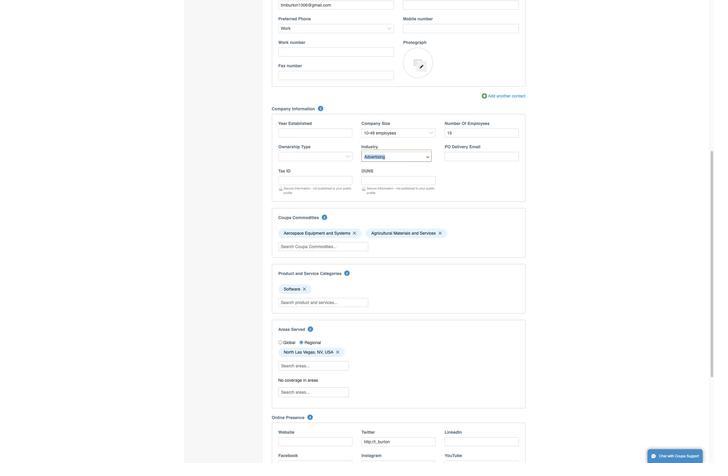 Task type: vqa. For each thing, say whether or not it's contained in the screenshot.
the
no



Task type: describe. For each thing, give the bounding box(es) containing it.
coupa commodities
[[278, 216, 319, 220]]

chat with coupa support
[[659, 455, 699, 459]]

instagram
[[362, 454, 382, 459]]

PO Delivery Email text field
[[445, 152, 519, 161]]

materials
[[393, 231, 410, 236]]

Twitter text field
[[362, 438, 436, 447]]

regional
[[305, 341, 321, 345]]

year established
[[278, 121, 312, 126]]

chat
[[659, 455, 667, 459]]

youtube
[[445, 454, 462, 459]]

phone
[[298, 17, 311, 21]]

software
[[284, 287, 300, 292]]

employees
[[468, 121, 490, 126]]

preferred
[[278, 17, 297, 21]]

ownership type
[[278, 145, 311, 150]]

work
[[278, 40, 289, 45]]

established
[[288, 121, 312, 126]]

published for tax id
[[318, 187, 332, 190]]

Work number text field
[[278, 48, 394, 57]]

secure for duns
[[367, 187, 377, 190]]

0 horizontal spatial and
[[295, 272, 303, 276]]

to for duns
[[416, 187, 418, 190]]

aerospace equipment and systems
[[284, 231, 350, 236]]

- for duns
[[394, 187, 395, 190]]

support
[[687, 455, 699, 459]]

coupa inside button
[[675, 455, 686, 459]]

areas served
[[278, 328, 305, 332]]

to for tax id
[[333, 187, 335, 190]]

DUNS text field
[[362, 176, 436, 185]]

Role text field
[[403, 1, 519, 10]]

delivery
[[452, 145, 468, 150]]

not for tax id
[[313, 187, 317, 190]]

north las vegas, nv, usa
[[284, 350, 333, 355]]

twitter
[[362, 430, 375, 435]]

type
[[301, 145, 311, 150]]

Search product and services... field
[[278, 298, 368, 308]]

photograph
[[403, 40, 427, 45]]

company for company size
[[362, 121, 381, 126]]

- for tax id
[[311, 187, 312, 190]]

add
[[488, 94, 495, 98]]

online
[[272, 416, 285, 421]]

YouTube text field
[[445, 461, 519, 464]]

public for duns
[[426, 187, 435, 190]]

Mobile number text field
[[403, 24, 519, 33]]

Year Established text field
[[278, 129, 353, 138]]

your for tax id
[[336, 187, 342, 190]]

public for tax id
[[343, 187, 351, 190]]

additional information image for areas served
[[308, 327, 313, 332]]

tax id
[[278, 169, 291, 174]]

coverage
[[285, 379, 302, 383]]

services
[[420, 231, 436, 236]]

tax
[[278, 169, 285, 174]]

company information
[[272, 107, 315, 111]]

systems
[[334, 231, 350, 236]]

ownership
[[278, 145, 300, 150]]

categories
[[320, 272, 342, 276]]

equipment
[[305, 231, 325, 236]]

online presence
[[272, 416, 305, 421]]

product and service categories
[[278, 272, 342, 276]]

profile for duns
[[367, 191, 375, 195]]

nv,
[[317, 350, 324, 355]]

industry
[[362, 145, 378, 150]]

secure information - not published to your public profile for tax id
[[284, 187, 351, 195]]



Task type: locate. For each thing, give the bounding box(es) containing it.
1 selected list box from the top
[[276, 228, 521, 240]]

published down tax id text field
[[318, 187, 332, 190]]

no
[[278, 379, 284, 383]]

Fax number text field
[[278, 71, 394, 80]]

1 horizontal spatial and
[[326, 231, 333, 236]]

id
[[286, 169, 291, 174]]

1 public from the left
[[343, 187, 351, 190]]

1 vertical spatial coupa
[[675, 455, 686, 459]]

photograph image
[[403, 48, 433, 78]]

to down duns text box
[[416, 187, 418, 190]]

additional information image
[[318, 106, 323, 111], [322, 215, 327, 220], [307, 415, 313, 421]]

secure information - not published to your public profile down duns text box
[[367, 187, 435, 195]]

- down tax id text field
[[311, 187, 312, 190]]

north las vegas, nv, usa option
[[278, 348, 345, 357]]

secure information - not published to your public profile down tax id text field
[[284, 187, 351, 195]]

1 profile from the left
[[284, 191, 292, 195]]

2 not from the left
[[396, 187, 401, 190]]

aerospace
[[284, 231, 304, 236]]

information for duns
[[378, 187, 393, 190]]

areas
[[278, 328, 290, 332]]

po
[[445, 145, 451, 150]]

company for company information
[[272, 107, 291, 111]]

add another contact
[[488, 94, 525, 98]]

1 horizontal spatial coupa
[[675, 455, 686, 459]]

your
[[336, 187, 342, 190], [419, 187, 425, 190]]

number right work
[[290, 40, 305, 45]]

1 - from the left
[[311, 187, 312, 190]]

2 selected list box from the top
[[276, 284, 521, 296]]

secure down id
[[284, 187, 294, 190]]

and left services at the right of the page
[[412, 231, 419, 236]]

and for materials
[[412, 231, 419, 236]]

1 published from the left
[[318, 187, 332, 190]]

presence
[[286, 416, 305, 421]]

duns
[[362, 169, 373, 174]]

2 published from the left
[[401, 187, 415, 190]]

selected list box containing aerospace equipment and systems
[[276, 228, 521, 240]]

0 horizontal spatial profile
[[284, 191, 292, 195]]

aerospace equipment and systems option
[[278, 229, 362, 238]]

your for duns
[[419, 187, 425, 190]]

0 horizontal spatial -
[[311, 187, 312, 190]]

1 search areas... text field from the top
[[279, 362, 348, 371]]

1 vertical spatial additional information image
[[322, 215, 327, 220]]

0 horizontal spatial to
[[333, 187, 335, 190]]

Instagram text field
[[362, 461, 436, 464]]

information
[[292, 107, 315, 111], [295, 187, 310, 190], [378, 187, 393, 190]]

2 profile from the left
[[367, 191, 375, 195]]

1 your from the left
[[336, 187, 342, 190]]

-
[[311, 187, 312, 190], [394, 187, 395, 190]]

0 horizontal spatial additional information image
[[308, 327, 313, 332]]

coupa right with
[[675, 455, 686, 459]]

linkedin
[[445, 430, 462, 435]]

Website text field
[[278, 438, 353, 447]]

2 secure information - not published to your public profile from the left
[[367, 187, 435, 195]]

search areas... text field down areas
[[279, 388, 348, 398]]

contact
[[512, 94, 525, 98]]

0 vertical spatial selected list box
[[276, 228, 521, 240]]

secure information - not published to your public profile for duns
[[367, 187, 435, 195]]

service
[[304, 272, 319, 276]]

usa
[[325, 350, 333, 355]]

number of employees
[[445, 121, 490, 126]]

0 horizontal spatial secure
[[284, 187, 294, 190]]

profile down duns
[[367, 191, 375, 195]]

global
[[283, 341, 295, 345]]

information down duns text box
[[378, 187, 393, 190]]

1 secure information - not published to your public profile from the left
[[284, 187, 351, 195]]

not for duns
[[396, 187, 401, 190]]

another
[[497, 94, 511, 98]]

selected list box
[[276, 228, 521, 240], [276, 284, 521, 296]]

number right mobile
[[418, 17, 433, 21]]

selected list box for coupa commodities
[[276, 228, 521, 240]]

with
[[668, 455, 674, 459]]

additional information image up year established text box
[[318, 106, 323, 111]]

published down duns text box
[[401, 187, 415, 190]]

1 horizontal spatial profile
[[367, 191, 375, 195]]

None radio
[[300, 341, 303, 345]]

additional information image for online presence
[[307, 415, 313, 421]]

1 secure from the left
[[284, 187, 294, 190]]

Tax ID text field
[[278, 176, 353, 185]]

work number
[[278, 40, 305, 45]]

2 search areas... text field from the top
[[279, 388, 348, 398]]

0 vertical spatial additional information image
[[318, 106, 323, 111]]

not down duns text box
[[396, 187, 401, 190]]

1 horizontal spatial company
[[362, 121, 381, 126]]

1 horizontal spatial to
[[416, 187, 418, 190]]

0 horizontal spatial published
[[318, 187, 332, 190]]

profile down id
[[284, 191, 292, 195]]

areas
[[308, 379, 318, 383]]

change image image
[[419, 65, 424, 69]]

agricultural materials and services
[[371, 231, 436, 236]]

Industry text field
[[362, 152, 431, 162]]

selected list box containing software
[[276, 284, 521, 296]]

las
[[295, 350, 302, 355]]

and inside 'option'
[[326, 231, 333, 236]]

public
[[343, 187, 351, 190], [426, 187, 435, 190]]

company size
[[362, 121, 390, 126]]

number for mobile number
[[418, 17, 433, 21]]

vegas,
[[303, 350, 316, 355]]

1 to from the left
[[333, 187, 335, 190]]

1 horizontal spatial secure information - not published to your public profile
[[367, 187, 435, 195]]

LinkedIn text field
[[445, 438, 519, 447]]

additional information image for product and service categories
[[344, 271, 350, 276]]

your down duns text box
[[419, 187, 425, 190]]

2 horizontal spatial and
[[412, 231, 419, 236]]

information for tax id
[[295, 187, 310, 190]]

0 vertical spatial number
[[418, 17, 433, 21]]

company
[[272, 107, 291, 111], [362, 121, 381, 126]]

profile
[[284, 191, 292, 195], [367, 191, 375, 195]]

no coverage in areas
[[278, 379, 318, 383]]

number for fax number
[[287, 64, 302, 68]]

2 vertical spatial number
[[287, 64, 302, 68]]

2 - from the left
[[394, 187, 395, 190]]

number right fax
[[287, 64, 302, 68]]

1 horizontal spatial public
[[426, 187, 435, 190]]

1 vertical spatial additional information image
[[308, 327, 313, 332]]

and
[[326, 231, 333, 236], [412, 231, 419, 236], [295, 272, 303, 276]]

fax
[[278, 64, 286, 68]]

your down tax id text field
[[336, 187, 342, 190]]

1 horizontal spatial your
[[419, 187, 425, 190]]

email
[[469, 145, 481, 150]]

additional information image for company information
[[318, 106, 323, 111]]

0 horizontal spatial your
[[336, 187, 342, 190]]

1 horizontal spatial -
[[394, 187, 395, 190]]

Facebook text field
[[278, 461, 353, 464]]

Search areas... text field
[[279, 362, 348, 371], [279, 388, 348, 398]]

to
[[333, 187, 335, 190], [416, 187, 418, 190]]

add another contact button
[[482, 93, 525, 100]]

1 horizontal spatial not
[[396, 187, 401, 190]]

secure down duns
[[367, 187, 377, 190]]

secure information - not published to your public profile
[[284, 187, 351, 195], [367, 187, 435, 195]]

website
[[278, 430, 294, 435]]

additional information image right presence
[[307, 415, 313, 421]]

additional information image up aerospace equipment and systems 'option'
[[322, 215, 327, 220]]

number
[[418, 17, 433, 21], [290, 40, 305, 45], [287, 64, 302, 68]]

0 vertical spatial coupa
[[278, 216, 291, 220]]

1 horizontal spatial additional information image
[[344, 271, 350, 276]]

2 secure from the left
[[367, 187, 377, 190]]

and left service
[[295, 272, 303, 276]]

additional information image right categories
[[344, 271, 350, 276]]

in
[[303, 379, 307, 383]]

0 horizontal spatial secure information - not published to your public profile
[[284, 187, 351, 195]]

information up "established"
[[292, 107, 315, 111]]

to down tax id text field
[[333, 187, 335, 190]]

2 vertical spatial additional information image
[[307, 415, 313, 421]]

0 horizontal spatial public
[[343, 187, 351, 190]]

published for duns
[[401, 187, 415, 190]]

commodities
[[293, 216, 319, 220]]

north
[[284, 350, 294, 355]]

mobile
[[403, 17, 416, 21]]

1 horizontal spatial published
[[401, 187, 415, 190]]

1 vertical spatial selected list box
[[276, 284, 521, 296]]

agricultural materials and services option
[[366, 229, 447, 238]]

mobile number
[[403, 17, 433, 21]]

number
[[445, 121, 461, 126]]

1 vertical spatial company
[[362, 121, 381, 126]]

number for work number
[[290, 40, 305, 45]]

not down tax id text field
[[313, 187, 317, 190]]

coupa
[[278, 216, 291, 220], [675, 455, 686, 459]]

and left "systems"
[[326, 231, 333, 236]]

additional information image right served on the bottom of page
[[308, 327, 313, 332]]

secure
[[284, 187, 294, 190], [367, 187, 377, 190]]

preferred phone
[[278, 17, 311, 21]]

published
[[318, 187, 332, 190], [401, 187, 415, 190]]

2 public from the left
[[426, 187, 435, 190]]

software option
[[278, 285, 312, 294]]

1 not from the left
[[313, 187, 317, 190]]

1 vertical spatial number
[[290, 40, 305, 45]]

0 vertical spatial additional information image
[[344, 271, 350, 276]]

facebook
[[278, 454, 298, 459]]

secure for tax id
[[284, 187, 294, 190]]

year
[[278, 121, 287, 126]]

information down tax id text field
[[295, 187, 310, 190]]

selected areas list box
[[276, 347, 521, 359]]

search areas... text field down north las vegas, nv, usa option
[[279, 362, 348, 371]]

size
[[382, 121, 390, 126]]

0 vertical spatial company
[[272, 107, 291, 111]]

and inside option
[[412, 231, 419, 236]]

agricultural
[[371, 231, 392, 236]]

served
[[291, 328, 305, 332]]

additional information image for coupa commodities
[[322, 215, 327, 220]]

0 horizontal spatial company
[[272, 107, 291, 111]]

additional information image
[[344, 271, 350, 276], [308, 327, 313, 332]]

0 horizontal spatial coupa
[[278, 216, 291, 220]]

Search Coupa Commodities... field
[[278, 242, 368, 252]]

1 vertical spatial search areas... text field
[[279, 388, 348, 398]]

- down duns text box
[[394, 187, 395, 190]]

1 horizontal spatial secure
[[367, 187, 377, 190]]

company up year at left top
[[272, 107, 291, 111]]

None radio
[[278, 341, 282, 345]]

None text field
[[278, 1, 394, 10]]

2 your from the left
[[419, 187, 425, 190]]

fax number
[[278, 64, 302, 68]]

not
[[313, 187, 317, 190], [396, 187, 401, 190]]

chat with coupa support button
[[648, 450, 703, 464]]

profile for tax id
[[284, 191, 292, 195]]

selected list box for product and service categories
[[276, 284, 521, 296]]

po delivery email
[[445, 145, 481, 150]]

and for equipment
[[326, 231, 333, 236]]

2 to from the left
[[416, 187, 418, 190]]

Number Of Employees text field
[[445, 129, 519, 138]]

0 vertical spatial search areas... text field
[[279, 362, 348, 371]]

0 horizontal spatial not
[[313, 187, 317, 190]]

of
[[462, 121, 466, 126]]

product
[[278, 272, 294, 276]]

coupa up the aerospace
[[278, 216, 291, 220]]

company left size
[[362, 121, 381, 126]]



